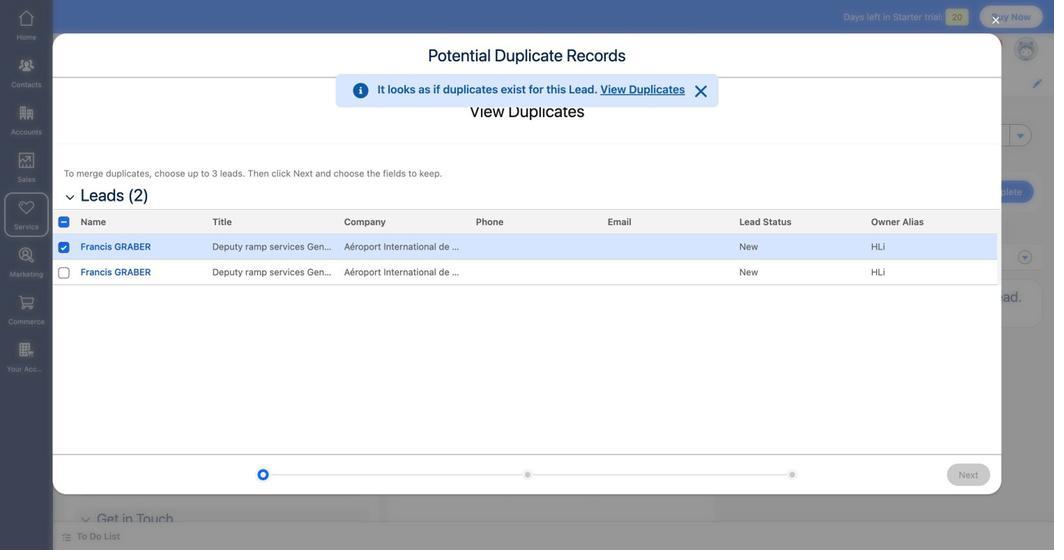 Task type: locate. For each thing, give the bounding box(es) containing it.
phone column header
[[353, 158, 452, 176]]

title column header
[[155, 158, 254, 176]]

0 horizontal spatial text default image
[[305, 205, 314, 214]]

1 horizontal spatial list item
[[430, 53, 491, 70]]

text default image
[[575, 58, 582, 66], [46, 399, 53, 407]]

edit company image
[[261, 233, 268, 240]]

1 vertical spatial text default image
[[305, 205, 314, 214]]

edit title image
[[261, 258, 268, 265]]

text default image
[[479, 58, 486, 66], [305, 205, 314, 214]]

0 vertical spatial text default image
[[575, 58, 582, 66]]

0 horizontal spatial list item
[[321, 53, 364, 70]]

1 horizontal spatial text default image
[[479, 58, 486, 66]]

path options list box
[[55, 135, 654, 152]]

3 list item from the left
[[493, 53, 587, 70]]

2 horizontal spatial list item
[[493, 53, 587, 70]]

1 vertical spatial text default image
[[46, 399, 53, 407]]

row
[[40, 158, 452, 176], [40, 176, 748, 194], [40, 194, 748, 214]]

column header
[[40, 158, 56, 176]]

1 list item from the left
[[321, 53, 364, 70]]

list item
[[321, 53, 364, 70], [430, 53, 491, 70], [493, 53, 587, 70]]

2 row from the top
[[40, 176, 748, 194]]

0 vertical spatial text default image
[[479, 58, 486, 66]]

grid
[[40, 158, 748, 214], [543, 183, 782, 203]]

1 horizontal spatial text default image
[[575, 58, 582, 66]]

list
[[95, 53, 791, 70]]

cell
[[155, 176, 254, 194], [254, 176, 353, 194], [353, 176, 452, 194], [353, 194, 452, 214], [452, 194, 550, 214]]

name column header
[[56, 158, 155, 176]]



Task type: describe. For each thing, give the bounding box(es) containing it.
0 horizontal spatial text default image
[[46, 399, 53, 407]]

3 row from the top
[[40, 194, 748, 214]]

edit website image
[[261, 283, 268, 290]]

2 list item from the left
[[430, 53, 491, 70]]

edit name image
[[261, 208, 268, 215]]

1 row from the top
[[40, 158, 452, 176]]

company column header
[[254, 158, 353, 176]]



Task type: vqa. For each thing, say whether or not it's contained in the screenshot.
Select an Option text field related to text default icon to the right
no



